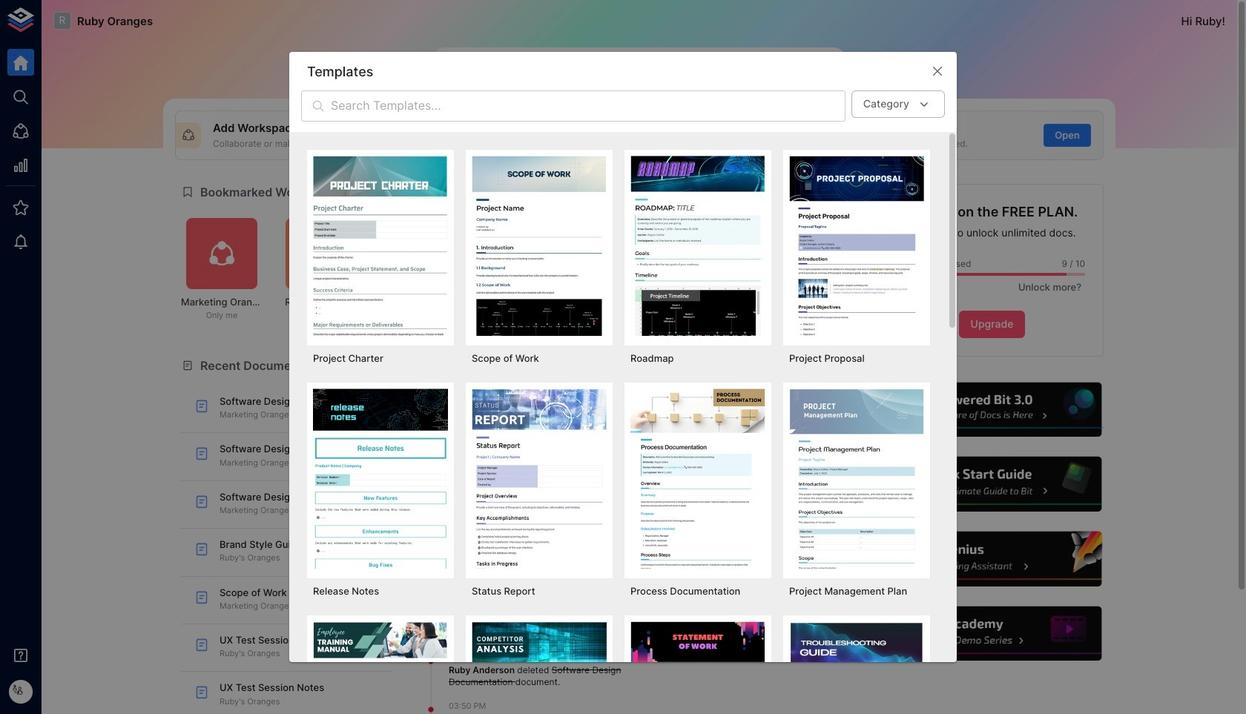 Task type: vqa. For each thing, say whether or not it's contained in the screenshot.
3rd ... from the top
no



Task type: describe. For each thing, give the bounding box(es) containing it.
roadmap image
[[631, 156, 766, 336]]

3 help image from the top
[[881, 530, 1104, 589]]

4 help image from the top
[[881, 605, 1104, 664]]

scope of work image
[[472, 156, 607, 336]]

statement of work image
[[631, 622, 766, 714]]

troubleshooting guide image
[[789, 622, 924, 714]]

2 help image from the top
[[881, 455, 1104, 514]]

status report image
[[472, 389, 607, 569]]

project proposal image
[[789, 156, 924, 336]]

employee training manual image
[[313, 622, 448, 714]]



Task type: locate. For each thing, give the bounding box(es) containing it.
Search Templates... text field
[[331, 91, 846, 122]]

project management plan image
[[789, 389, 924, 569]]

1 help image from the top
[[881, 380, 1104, 439]]

competitor research report image
[[472, 622, 607, 714]]

release notes image
[[313, 389, 448, 569]]

help image
[[881, 380, 1104, 439], [881, 455, 1104, 514], [881, 530, 1104, 589], [881, 605, 1104, 664]]

process documentation image
[[631, 389, 766, 569]]

dialog
[[289, 52, 957, 714]]

project charter image
[[313, 156, 448, 336]]



